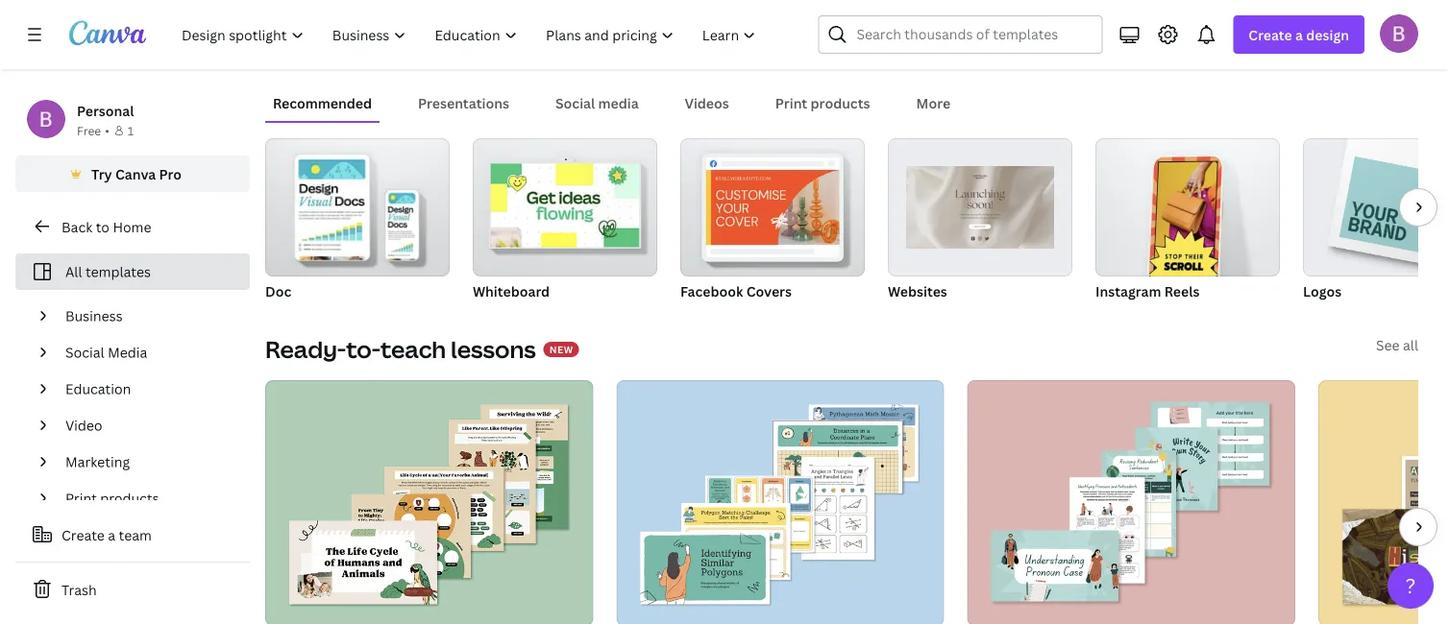 Task type: locate. For each thing, give the bounding box(es) containing it.
social down business
[[65, 344, 104, 362]]

•
[[105, 123, 109, 138]]

print products inside 'button'
[[776, 94, 870, 112]]

print inside 'button'
[[776, 94, 808, 112]]

to-
[[346, 334, 381, 365]]

0 vertical spatial print
[[776, 94, 808, 112]]

covers
[[747, 282, 792, 300]]

a inside 'button'
[[108, 526, 115, 545]]

more button
[[909, 85, 958, 121]]

print
[[776, 94, 808, 112], [65, 490, 97, 508]]

pro
[[159, 165, 182, 183]]

social for social media
[[65, 344, 104, 362]]

0 horizontal spatial print products
[[65, 490, 159, 508]]

1 vertical spatial print products
[[65, 490, 159, 508]]

1 horizontal spatial products
[[811, 94, 870, 112]]

0 horizontal spatial a
[[108, 526, 115, 545]]

presentations button
[[411, 85, 517, 121]]

instagram reels
[[1096, 282, 1200, 300]]

create left team
[[62, 526, 105, 545]]

create left 'design'
[[1249, 25, 1293, 44]]

0 vertical spatial create
[[1249, 25, 1293, 44]]

social
[[556, 94, 595, 112], [65, 344, 104, 362]]

trash link
[[15, 571, 250, 609]]

websites
[[888, 282, 948, 300]]

education
[[65, 380, 131, 398]]

back
[[62, 218, 92, 236]]

? button
[[1388, 563, 1434, 609]]

facebook cover image
[[681, 138, 865, 277], [706, 170, 840, 245]]

create inside 'button'
[[62, 526, 105, 545]]

0 vertical spatial print products
[[776, 94, 870, 112]]

print for print products 'button'
[[776, 94, 808, 112]]

social inside button
[[556, 94, 595, 112]]

print products
[[776, 94, 870, 112], [65, 490, 159, 508]]

teach
[[381, 334, 446, 365]]

1 vertical spatial create
[[62, 526, 105, 545]]

1 horizontal spatial a
[[1296, 25, 1303, 44]]

print products link
[[58, 481, 238, 517]]

facebook
[[681, 282, 743, 300]]

websites link
[[888, 138, 1073, 304]]

products inside print products link
[[100, 490, 159, 508]]

personal
[[77, 101, 134, 120]]

website image
[[907, 157, 1054, 258]]

ready-to-teach lessons
[[265, 334, 536, 365]]

products inside print products 'button'
[[811, 94, 870, 112]]

products left more
[[811, 94, 870, 112]]

print right videos
[[776, 94, 808, 112]]

create inside dropdown button
[[1249, 25, 1293, 44]]

a left 'design'
[[1296, 25, 1303, 44]]

create for create a design
[[1249, 25, 1293, 44]]

0 horizontal spatial create
[[62, 526, 105, 545]]

0 vertical spatial a
[[1296, 25, 1303, 44]]

create a design button
[[1234, 15, 1365, 54]]

facebook covers link
[[681, 138, 865, 304]]

reels
[[1165, 282, 1200, 300]]

instagram
[[1096, 282, 1162, 300]]

1 vertical spatial a
[[108, 526, 115, 545]]

a left team
[[108, 526, 115, 545]]

free
[[77, 123, 101, 138]]

0 horizontal spatial print
[[65, 490, 97, 508]]

team
[[119, 526, 152, 545]]

social for social media
[[556, 94, 595, 112]]

video
[[65, 417, 102, 435]]

video link
[[58, 408, 238, 444]]

0 horizontal spatial social
[[65, 344, 104, 362]]

create for create a team
[[62, 526, 105, 545]]

business link
[[58, 298, 238, 335]]

1 vertical spatial social
[[65, 344, 104, 362]]

social media
[[65, 344, 147, 362]]

1 horizontal spatial social
[[556, 94, 595, 112]]

1 horizontal spatial print products
[[776, 94, 870, 112]]

1 vertical spatial products
[[100, 490, 159, 508]]

social left media
[[556, 94, 595, 112]]

0 horizontal spatial products
[[100, 490, 159, 508]]

products
[[811, 94, 870, 112], [100, 490, 159, 508]]

templates
[[85, 263, 151, 281]]

a
[[1296, 25, 1303, 44], [108, 526, 115, 545]]

0 vertical spatial products
[[811, 94, 870, 112]]

whiteboard
[[473, 282, 550, 300]]

1 vertical spatial print
[[65, 490, 97, 508]]

0 vertical spatial social
[[556, 94, 595, 112]]

try canva pro
[[91, 165, 182, 183]]

instagram reel image
[[1096, 138, 1280, 277], [1149, 157, 1222, 288]]

None search field
[[818, 15, 1103, 54]]

a inside dropdown button
[[1296, 25, 1303, 44]]

1 horizontal spatial print
[[776, 94, 808, 112]]

whiteboard image
[[473, 138, 657, 277], [491, 164, 640, 247]]

logos
[[1303, 282, 1342, 300]]

social media
[[556, 94, 639, 112]]

business
[[65, 307, 123, 325]]

logo image
[[1303, 138, 1450, 277], [1340, 156, 1436, 253]]

doc image
[[265, 138, 450, 277], [265, 138, 450, 277]]

print down 'marketing'
[[65, 490, 97, 508]]

products up create a team 'button'
[[100, 490, 159, 508]]

recommended button
[[265, 85, 380, 121]]

1 horizontal spatial create
[[1249, 25, 1293, 44]]

create a team button
[[15, 516, 250, 555]]

create
[[1249, 25, 1293, 44], [62, 526, 105, 545]]

create a design
[[1249, 25, 1350, 44]]



Task type: vqa. For each thing, say whether or not it's contained in the screenshot.
Grey to the top
no



Task type: describe. For each thing, give the bounding box(es) containing it.
bob builder image
[[1380, 14, 1419, 53]]

all
[[1403, 336, 1419, 354]]

print products button
[[768, 85, 878, 121]]

media
[[598, 94, 639, 112]]

doc
[[265, 282, 291, 300]]

back to home
[[62, 218, 151, 236]]

new
[[550, 343, 574, 356]]

presentations
[[418, 94, 509, 112]]

recommended
[[273, 94, 372, 112]]

facebook covers
[[681, 282, 792, 300]]

1
[[128, 123, 134, 138]]

canva
[[115, 165, 156, 183]]

print products for print products link
[[65, 490, 159, 508]]

home
[[113, 218, 151, 236]]

?
[[1406, 572, 1416, 600]]

pronouns image
[[968, 381, 1296, 625]]

whiteboard link
[[473, 138, 657, 304]]

back to home link
[[15, 208, 250, 246]]

art history 101 image
[[1319, 381, 1450, 625]]

to
[[96, 218, 110, 236]]

a for design
[[1296, 25, 1303, 44]]

videos button
[[677, 85, 737, 121]]

education link
[[58, 371, 238, 408]]

marketing
[[65, 453, 130, 471]]

try canva pro button
[[15, 156, 250, 192]]

life cycles image
[[265, 381, 593, 625]]

print for print products link
[[65, 490, 97, 508]]

instagram reels link
[[1096, 138, 1280, 304]]

free •
[[77, 123, 109, 138]]

top level navigation element
[[169, 15, 772, 54]]

print products for print products 'button'
[[776, 94, 870, 112]]

see all
[[1376, 336, 1419, 354]]

lessons
[[451, 334, 536, 365]]

media
[[108, 344, 147, 362]]

all
[[65, 263, 82, 281]]

new lessons have landed image
[[957, 0, 1419, 54]]

social media link
[[58, 335, 238, 371]]

try
[[91, 165, 112, 183]]

ready-
[[265, 334, 346, 365]]

see
[[1376, 336, 1400, 354]]

marketing link
[[58, 444, 238, 481]]

social media button
[[548, 85, 647, 121]]

see all link
[[1376, 336, 1419, 354]]

design
[[1307, 25, 1350, 44]]

trash
[[62, 581, 97, 599]]

Search search field
[[857, 16, 1090, 53]]

products for print products 'button'
[[811, 94, 870, 112]]

more
[[917, 94, 951, 112]]

a for team
[[108, 526, 115, 545]]

create a team
[[62, 526, 152, 545]]

videos
[[685, 94, 729, 112]]

doc link
[[265, 138, 450, 304]]

products for print products link
[[100, 490, 159, 508]]

polygons and pythagorean theorem image
[[616, 381, 945, 625]]

all templates
[[65, 263, 151, 281]]

logos link
[[1303, 138, 1450, 304]]



